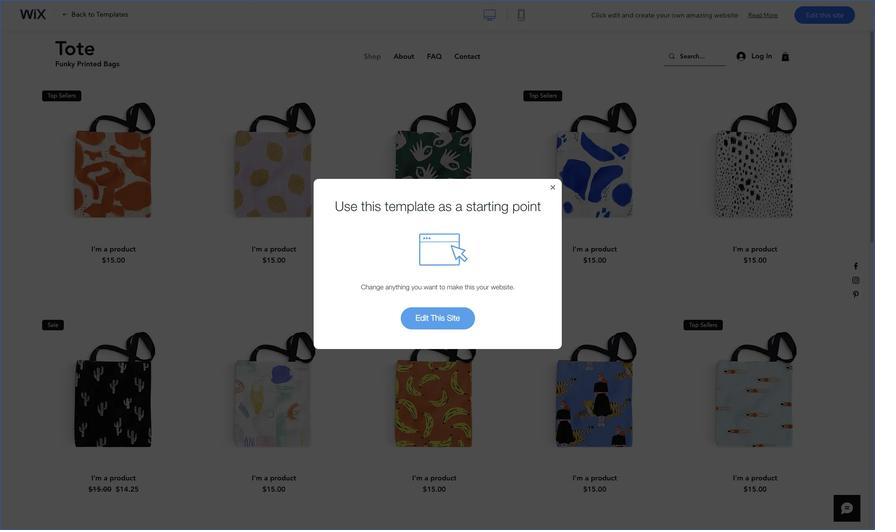 Task type: locate. For each thing, give the bounding box(es) containing it.
0 vertical spatial this
[[820, 11, 832, 19]]

starting
[[466, 198, 509, 214]]

0 vertical spatial your
[[657, 11, 671, 19]]

edit
[[806, 11, 819, 19], [416, 313, 429, 322]]

to
[[88, 10, 95, 18], [440, 283, 445, 291]]

edit for edit this site
[[416, 313, 429, 322]]

this for template
[[361, 198, 381, 214]]

your left website.
[[477, 283, 489, 291]]

templates
[[96, 10, 128, 18]]

anything
[[386, 283, 410, 291]]

make
[[447, 283, 463, 291]]

2 horizontal spatial this
[[820, 11, 832, 19]]

0 horizontal spatial to
[[88, 10, 95, 18]]

to right back
[[88, 10, 95, 18]]

read more
[[749, 11, 778, 19]]

1 horizontal spatial to
[[440, 283, 445, 291]]

0 horizontal spatial edit
[[416, 313, 429, 322]]

this
[[820, 11, 832, 19], [361, 198, 381, 214], [465, 283, 475, 291]]

this left site
[[820, 11, 832, 19]]

1 horizontal spatial edit
[[806, 11, 819, 19]]

read more link
[[749, 11, 778, 19]]

0 vertical spatial edit
[[806, 11, 819, 19]]

edit left site
[[806, 11, 819, 19]]

back
[[71, 10, 87, 18]]

1 horizontal spatial this
[[465, 283, 475, 291]]

close image
[[551, 185, 555, 190]]

this right use
[[361, 198, 381, 214]]

1 horizontal spatial your
[[657, 11, 671, 19]]

change
[[361, 283, 384, 291]]

this for site
[[820, 11, 832, 19]]

create
[[635, 11, 655, 19]]

edit left this
[[416, 313, 429, 322]]

website.
[[491, 283, 515, 291]]

0 horizontal spatial your
[[477, 283, 489, 291]]

to right want at the bottom of the page
[[440, 283, 445, 291]]

0 horizontal spatial this
[[361, 198, 381, 214]]

edit this site
[[806, 11, 844, 19]]

1 vertical spatial edit
[[416, 313, 429, 322]]

your
[[657, 11, 671, 19], [477, 283, 489, 291]]

this right make
[[465, 283, 475, 291]]

use this template as a starting point
[[335, 198, 541, 214]]

1 vertical spatial this
[[361, 198, 381, 214]]

edit this site
[[416, 313, 460, 322]]

your left own
[[657, 11, 671, 19]]

1 vertical spatial your
[[477, 283, 489, 291]]



Task type: describe. For each thing, give the bounding box(es) containing it.
this
[[431, 313, 445, 322]]

as
[[439, 198, 452, 214]]

template
[[385, 198, 435, 214]]

back to templates
[[71, 10, 128, 18]]

and
[[622, 11, 634, 19]]

site
[[447, 313, 460, 322]]

edit this site link
[[795, 6, 856, 24]]

1 vertical spatial to
[[440, 283, 445, 291]]

edit this site link
[[401, 307, 475, 329]]

own
[[672, 11, 685, 19]]

website
[[714, 11, 739, 19]]

want
[[424, 283, 438, 291]]

click edit and create your own amazing website
[[592, 11, 739, 19]]

edit
[[608, 11, 621, 19]]

change anything you want to make this your website.
[[361, 283, 515, 291]]

more
[[764, 11, 778, 19]]

a
[[456, 198, 463, 214]]

read
[[749, 11, 763, 19]]

you
[[412, 283, 422, 291]]

2 vertical spatial this
[[465, 283, 475, 291]]

amazing
[[687, 11, 713, 19]]

point
[[513, 198, 541, 214]]

use
[[335, 198, 358, 214]]

edit for edit this site
[[806, 11, 819, 19]]

click
[[592, 11, 607, 19]]

0 vertical spatial to
[[88, 10, 95, 18]]

site
[[833, 11, 844, 19]]



Task type: vqa. For each thing, say whether or not it's contained in the screenshot.
Use
yes



